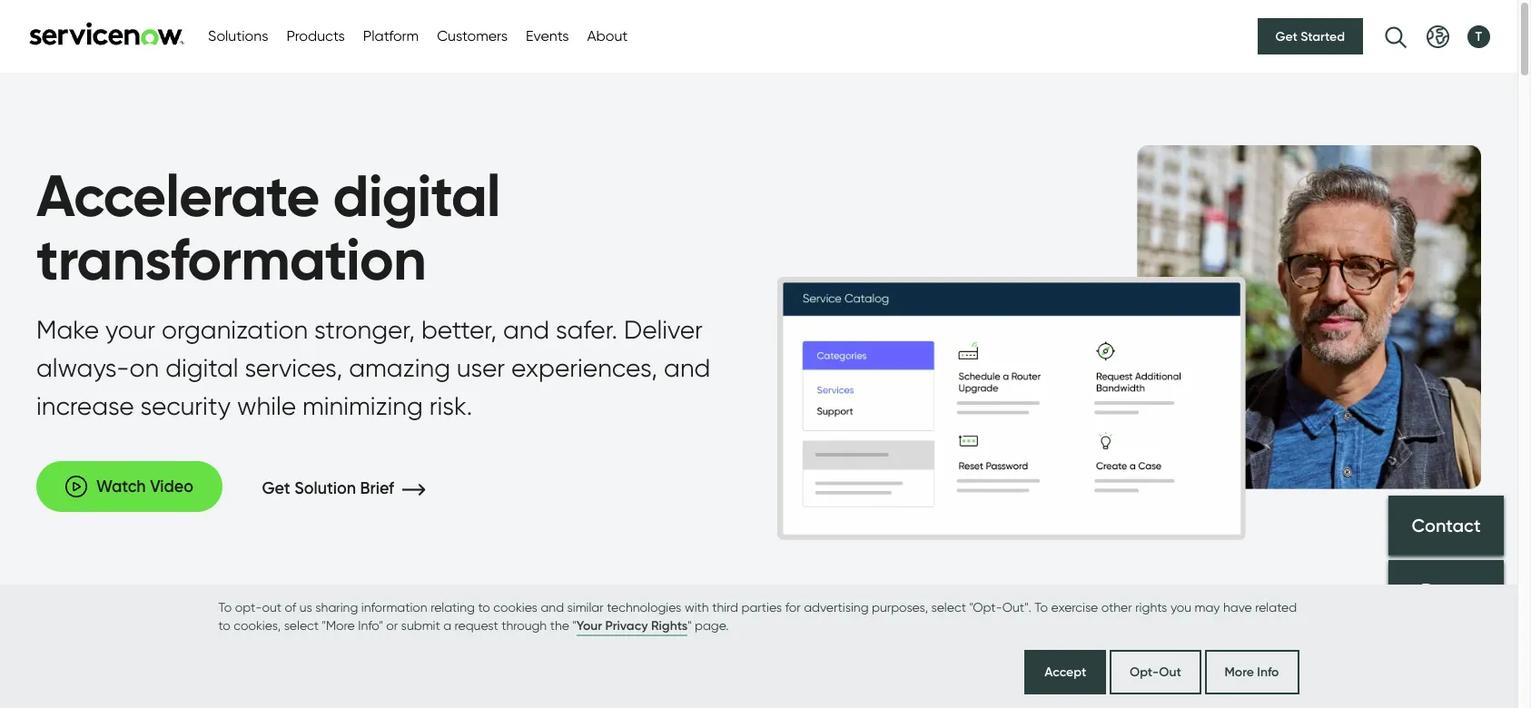 Task type: describe. For each thing, give the bounding box(es) containing it.
sharing
[[316, 600, 358, 615]]

relating
[[431, 600, 475, 615]]

for
[[786, 600, 801, 615]]

have
[[1224, 600, 1252, 615]]

experiences,
[[511, 352, 658, 383]]

brief
[[360, 478, 394, 498]]

digital inside accelerate digital transformation
[[333, 160, 500, 231]]

out".
[[1003, 600, 1032, 615]]

your privacy rights link
[[577, 617, 688, 637]]

or
[[386, 618, 398, 633]]

solution
[[294, 478, 356, 498]]

watch
[[96, 477, 146, 496]]

always-
[[36, 352, 129, 383]]

of
[[285, 600, 296, 615]]

solutions
[[208, 27, 268, 45]]

servicenow image
[[27, 21, 186, 45]]

customers for customers dropdown button
[[437, 27, 508, 45]]

"more
[[322, 618, 355, 633]]

purposes,
[[872, 600, 928, 615]]

resources
[[502, 640, 577, 659]]

a
[[443, 618, 452, 633]]

accelerate digital transformation
[[36, 160, 500, 295]]

similar
[[567, 600, 604, 615]]

more info
[[1225, 664, 1280, 680]]

safer.
[[556, 314, 618, 345]]

" inside to opt-out of us sharing information relating to cookies and similar technologies with third parties for advertising purposes, select "opt-out".  to exercise other rights you may have related to cookies, select "more info" or submit a request through the "
[[573, 618, 577, 633]]

get started
[[1276, 28, 1345, 45]]

organization
[[162, 314, 308, 345]]

out
[[1159, 664, 1182, 680]]

transformation
[[36, 224, 426, 295]]

info
[[1258, 664, 1280, 680]]

get solution brief link
[[262, 478, 453, 498]]

demo link
[[1389, 561, 1504, 620]]

advertising
[[804, 600, 869, 615]]

related
[[1256, 600, 1297, 615]]

rights
[[651, 618, 688, 634]]

third
[[712, 600, 739, 615]]

solutions button
[[208, 25, 268, 47]]

demo
[[1422, 580, 1472, 601]]

risk.
[[429, 390, 473, 421]]

may
[[1195, 600, 1220, 615]]

marquee image image
[[777, 145, 1482, 541]]

us
[[299, 600, 312, 615]]

0 vertical spatial to
[[478, 600, 490, 615]]

customers for customers link
[[390, 640, 469, 659]]

1 vertical spatial select
[[284, 618, 319, 633]]

watch video
[[96, 477, 193, 496]]

privacy
[[606, 618, 648, 634]]

minimizing
[[303, 390, 423, 421]]

started
[[1301, 28, 1345, 45]]

user
[[457, 352, 505, 383]]

2 to from the left
[[1035, 600, 1048, 615]]

products button
[[287, 25, 345, 47]]

events button
[[526, 25, 569, 47]]

other
[[1102, 600, 1133, 615]]

more
[[1225, 664, 1254, 680]]

opt-
[[235, 600, 262, 615]]

" inside your privacy rights " page.
[[688, 618, 692, 633]]

watch video link
[[36, 461, 222, 512]]

platform for platform link
[[295, 640, 357, 659]]

contact link
[[1389, 496, 1504, 556]]

about button
[[587, 25, 628, 47]]

while
[[237, 390, 296, 421]]

increase
[[36, 390, 134, 421]]

submit
[[401, 618, 440, 633]]

request
[[455, 618, 498, 633]]

security
[[140, 390, 231, 421]]

platform button
[[363, 25, 419, 47]]

customers link
[[390, 619, 469, 678]]



Task type: locate. For each thing, give the bounding box(es) containing it.
make your organization stronger, better, and safer. deliver always-on digital services, amazing user experiences, and increase security while minimizing risk.
[[36, 314, 711, 421]]

" down with
[[688, 618, 692, 633]]

and down deliver at the left of page
[[664, 352, 711, 383]]

1 horizontal spatial to
[[1035, 600, 1048, 615]]

rights
[[1136, 600, 1168, 615]]

deliver
[[624, 314, 703, 345]]

you
[[1171, 600, 1192, 615]]

get left started
[[1276, 28, 1298, 45]]

"
[[573, 618, 577, 633], [688, 618, 692, 633]]

video
[[150, 477, 193, 496]]

get solution brief
[[262, 478, 398, 498]]

0 horizontal spatial platform
[[295, 640, 357, 659]]

better,
[[421, 314, 497, 345]]

get
[[1276, 28, 1298, 45], [262, 478, 290, 498]]

0 vertical spatial digital
[[333, 160, 500, 231]]

get started link
[[1258, 18, 1364, 55]]

to left cookies, on the bottom left of page
[[218, 618, 231, 633]]

resources link
[[502, 619, 577, 678]]

accelerate
[[36, 160, 319, 231]]

products
[[287, 27, 345, 45]]

more info button
[[1205, 650, 1300, 695]]

parties
[[742, 600, 782, 615]]

to
[[218, 600, 232, 615], [1035, 600, 1048, 615]]

and up user
[[503, 314, 550, 345]]

1 vertical spatial digital
[[165, 352, 238, 383]]

get for get solution brief
[[262, 478, 290, 498]]

to
[[478, 600, 490, 615], [218, 618, 231, 633]]

0 vertical spatial customers
[[437, 27, 508, 45]]

platform right "products"
[[363, 27, 419, 45]]

1 horizontal spatial digital
[[333, 160, 500, 231]]

select left "opt-
[[932, 600, 966, 615]]

and inside to opt-out of us sharing information relating to cookies and similar technologies with third parties for advertising purposes, select "opt-out".  to exercise other rights you may have related to cookies, select "more info" or submit a request through the "
[[541, 600, 564, 615]]

and up the
[[541, 600, 564, 615]]

1 horizontal spatial to
[[478, 600, 490, 615]]

your
[[577, 618, 602, 634]]

" right the
[[573, 618, 577, 633]]

select down us on the bottom of the page
[[284, 618, 319, 633]]

play video icon image
[[65, 476, 87, 497]]

digital
[[333, 160, 500, 231], [165, 352, 238, 383]]

0 vertical spatial select
[[932, 600, 966, 615]]

out
[[262, 600, 282, 615]]

customers
[[437, 27, 508, 45], [390, 640, 469, 659]]

customers left events
[[437, 27, 508, 45]]

1 horizontal spatial select
[[932, 600, 966, 615]]

your privacy rights " page.
[[577, 618, 729, 634]]

platform link
[[295, 619, 357, 678]]

page.
[[695, 618, 729, 633]]

technologies
[[607, 600, 682, 615]]

the
[[550, 618, 570, 633]]

get left solution
[[262, 478, 290, 498]]

1 vertical spatial to
[[218, 618, 231, 633]]

to left opt-
[[218, 600, 232, 615]]

stronger,
[[314, 314, 415, 345]]

1 " from the left
[[573, 618, 577, 633]]

to up request
[[478, 600, 490, 615]]

and
[[503, 314, 550, 345], [664, 352, 711, 383], [541, 600, 564, 615]]

to opt-out of us sharing information relating to cookies and similar technologies with third parties for advertising purposes, select "opt-out".  to exercise other rights you may have related to cookies, select "more info" or submit a request through the "
[[218, 600, 1297, 633]]

0 vertical spatial and
[[503, 314, 550, 345]]

0 horizontal spatial "
[[573, 618, 577, 633]]

services,
[[245, 352, 343, 383]]

1 vertical spatial and
[[664, 352, 711, 383]]

1 horizontal spatial platform
[[363, 27, 419, 45]]

1 horizontal spatial get
[[1276, 28, 1298, 45]]

with
[[685, 600, 709, 615]]

your
[[105, 314, 155, 345]]

opt-out button
[[1110, 650, 1202, 695]]

make
[[36, 314, 99, 345]]

1 horizontal spatial "
[[688, 618, 692, 633]]

contact
[[1412, 515, 1481, 536]]

digital inside make your organization stronger, better, and safer. deliver always-on digital services, amazing user experiences, and increase security while minimizing risk.
[[165, 352, 238, 383]]

0 horizontal spatial digital
[[165, 352, 238, 383]]

customers button
[[437, 25, 508, 47]]

0 horizontal spatial get
[[262, 478, 290, 498]]

0 horizontal spatial to
[[218, 600, 232, 615]]

0 vertical spatial platform
[[363, 27, 419, 45]]

1 vertical spatial get
[[262, 478, 290, 498]]

on
[[129, 352, 159, 383]]

1 vertical spatial customers
[[390, 640, 469, 659]]

get for get started
[[1276, 28, 1298, 45]]

platform
[[363, 27, 419, 45], [295, 640, 357, 659]]

events
[[526, 27, 569, 45]]

0 horizontal spatial select
[[284, 618, 319, 633]]

"opt-
[[970, 600, 1003, 615]]

0 horizontal spatial to
[[218, 618, 231, 633]]

information
[[361, 600, 428, 615]]

opt-
[[1130, 664, 1159, 680]]

amazing
[[349, 352, 451, 383]]

accept
[[1045, 664, 1087, 680]]

accept button
[[1025, 650, 1107, 695]]

1 to from the left
[[218, 600, 232, 615]]

2 vertical spatial and
[[541, 600, 564, 615]]

through
[[502, 618, 547, 633]]

info"
[[358, 618, 383, 633]]

platform down "more at the bottom of page
[[295, 640, 357, 659]]

cookies
[[494, 600, 538, 615]]

exercise
[[1052, 600, 1099, 615]]

about
[[587, 27, 628, 45]]

customers down submit
[[390, 640, 469, 659]]

2 " from the left
[[688, 618, 692, 633]]

0 vertical spatial get
[[1276, 28, 1298, 45]]

platform for platform popup button on the left top of page
[[363, 27, 419, 45]]

to right the out".
[[1035, 600, 1048, 615]]

1 vertical spatial platform
[[295, 640, 357, 659]]



Task type: vqa. For each thing, say whether or not it's contained in the screenshot.
the 15,
no



